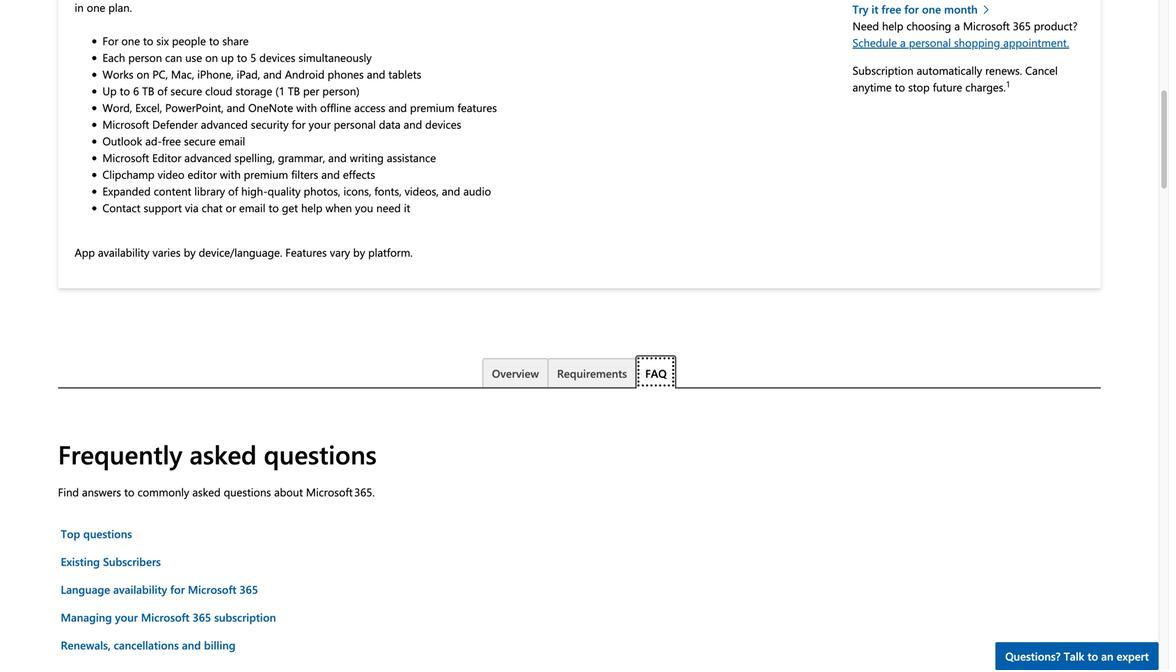 Task type: vqa. For each thing, say whether or not it's contained in the screenshot.
ADDITIONAL on the bottom
no



Task type: locate. For each thing, give the bounding box(es) containing it.
tb right 6
[[142, 83, 154, 98]]

works
[[102, 67, 134, 82]]

365 up subscription
[[239, 582, 258, 597]]

frequently asked questions
[[58, 437, 377, 471]]

advanced down the cloud
[[201, 117, 248, 132]]

advanced up editor
[[184, 150, 231, 165]]

via
[[185, 200, 199, 215]]

filters
[[291, 167, 318, 182]]

0 vertical spatial personal
[[909, 35, 951, 50]]

top questions
[[61, 526, 132, 541]]

1 horizontal spatial one
[[922, 1, 941, 16]]

0 vertical spatial help
[[882, 18, 903, 33]]

0 vertical spatial for
[[904, 1, 919, 16]]

asked up find answers to commonly asked questions about microsoft 365.
[[190, 437, 257, 471]]

1 horizontal spatial free
[[882, 1, 901, 16]]

1 horizontal spatial 365
[[239, 582, 258, 597]]

to inside "subscription automatically renews. cancel anytime to stop future charges."
[[895, 79, 905, 94]]

cancel
[[1025, 63, 1058, 78]]

1 horizontal spatial it
[[872, 1, 878, 16]]

one up choosing
[[922, 1, 941, 16]]

renewals,
[[61, 638, 111, 652]]

fonts,
[[374, 184, 402, 198]]

365 up appointment.
[[1013, 18, 1031, 33]]

0 horizontal spatial your
[[115, 610, 138, 625]]

your
[[309, 117, 331, 132], [115, 610, 138, 625]]

to left stop
[[895, 79, 905, 94]]

clipchamp
[[102, 167, 155, 182]]

email
[[219, 133, 245, 148], [239, 200, 266, 215]]

overview link
[[482, 358, 549, 387]]

0 horizontal spatial by
[[184, 245, 196, 260]]

advanced
[[201, 117, 248, 132], [184, 150, 231, 165]]

1 horizontal spatial of
[[228, 184, 238, 198]]

0 vertical spatial email
[[219, 133, 245, 148]]

0 vertical spatial it
[[872, 1, 878, 16]]

for up managing your microsoft 365 subscription
[[170, 582, 185, 597]]

vary
[[330, 245, 350, 260]]

microsoft up shopping at the top of page
[[963, 18, 1010, 33]]

learn more about microsoft 365 family. tab list
[[58, 355, 1101, 389]]

premium down tablets
[[410, 100, 454, 115]]

automatically
[[917, 63, 982, 78]]

stop
[[908, 79, 930, 94]]

365
[[1013, 18, 1031, 33], [239, 582, 258, 597], [193, 610, 211, 625]]

questions up microsoft 365.
[[264, 437, 377, 471]]

1 vertical spatial availability
[[113, 582, 167, 597]]

free
[[882, 1, 901, 16], [162, 133, 181, 148]]

personal down the access
[[334, 117, 376, 132]]

secure down 'defender'
[[184, 133, 216, 148]]

microsoft down language availability for microsoft 365 link
[[141, 610, 190, 625]]

photos,
[[304, 184, 340, 198]]

2 horizontal spatial for
[[904, 1, 919, 16]]

1 horizontal spatial by
[[353, 245, 365, 260]]

up
[[221, 50, 234, 65]]

to
[[143, 33, 153, 48], [209, 33, 219, 48], [237, 50, 247, 65], [895, 79, 905, 94], [120, 83, 130, 98], [269, 200, 279, 215], [124, 484, 134, 499], [1088, 649, 1098, 664]]

your up cancellations in the bottom of the page
[[115, 610, 138, 625]]

editor
[[152, 150, 181, 165]]

2 vertical spatial for
[[170, 582, 185, 597]]

help up the schedule
[[882, 18, 903, 33]]

1 horizontal spatial help
[[882, 18, 903, 33]]

questions?
[[1005, 649, 1061, 664]]

2 horizontal spatial 365
[[1013, 18, 1031, 33]]

0 vertical spatial one
[[922, 1, 941, 16]]

asked
[[190, 437, 257, 471], [192, 484, 221, 499]]

1 horizontal spatial for
[[292, 117, 306, 132]]

answers
[[82, 484, 121, 499]]

2 by from the left
[[353, 245, 365, 260]]

email down high-
[[239, 200, 266, 215]]

of up the or
[[228, 184, 238, 198]]

and
[[263, 67, 282, 82], [367, 67, 385, 82], [227, 100, 245, 115], [388, 100, 407, 115], [404, 117, 422, 132], [328, 150, 347, 165], [321, 167, 340, 182], [442, 184, 460, 198], [182, 638, 201, 652]]

outlook
[[102, 133, 142, 148]]

1 horizontal spatial a
[[954, 18, 960, 33]]

it right need
[[404, 200, 410, 215]]

and left tablets
[[367, 67, 385, 82]]

and left audio on the left
[[442, 184, 460, 198]]

questions up the existing subscribers
[[83, 526, 132, 541]]

1 vertical spatial it
[[404, 200, 410, 215]]

top
[[61, 526, 80, 541]]

0 horizontal spatial personal
[[334, 117, 376, 132]]

commonly
[[138, 484, 189, 499]]

by right varies
[[184, 245, 196, 260]]

premium
[[410, 100, 454, 115], [244, 167, 288, 182]]

by
[[184, 245, 196, 260], [353, 245, 365, 260]]

one right for
[[121, 33, 140, 48]]

2 vertical spatial questions
[[83, 526, 132, 541]]

1 vertical spatial for
[[292, 117, 306, 132]]

ipad,
[[237, 67, 260, 82]]

writing
[[350, 150, 384, 165]]

0 vertical spatial 365
[[1013, 18, 1031, 33]]

and down the cloud
[[227, 100, 245, 115]]

1 vertical spatial help
[[301, 200, 322, 215]]

personal
[[909, 35, 951, 50], [334, 117, 376, 132]]

one inside try it free for one month link
[[922, 1, 941, 16]]

onenote
[[248, 100, 293, 115]]

1 vertical spatial devices
[[425, 117, 461, 132]]

faq link
[[635, 355, 676, 389]]

1 vertical spatial premium
[[244, 167, 288, 182]]

email up spelling,
[[219, 133, 245, 148]]

1
[[1006, 78, 1010, 89]]

tb right (1
[[288, 83, 300, 98]]

on left the up
[[205, 50, 218, 65]]

365 up billing
[[193, 610, 211, 625]]

0 horizontal spatial on
[[137, 67, 149, 82]]

get
[[282, 200, 298, 215]]

1 vertical spatial on
[[137, 67, 149, 82]]

android
[[285, 67, 325, 82]]

1 vertical spatial a
[[900, 35, 906, 50]]

1 vertical spatial your
[[115, 610, 138, 625]]

device/language.
[[199, 245, 282, 260]]

1 horizontal spatial your
[[309, 117, 331, 132]]

your inside for one to six people to share each person can use on up to 5 devices simultaneously works on pc, mac, iphone, ipad, and android phones and tablets up to 6 tb of secure cloud storage (1 tb per person) word, excel, powerpoint, and onenote with offline access and premium features microsoft defender advanced security for your personal data and devices outlook ad-free secure email microsoft editor advanced spelling, grammar, and writing assistance clipchamp video editor with premium filters and effects expanded content library of high-quality photos, icons, fonts, videos, and audio contact support via chat or email to get help when you need it
[[309, 117, 331, 132]]

and up (1
[[263, 67, 282, 82]]

1 vertical spatial email
[[239, 200, 266, 215]]

availability for app
[[98, 245, 149, 260]]

to inside dropdown button
[[1088, 649, 1098, 664]]

person
[[128, 50, 162, 65]]

1 horizontal spatial personal
[[909, 35, 951, 50]]

to left 'an'
[[1088, 649, 1098, 664]]

asked down frequently asked questions
[[192, 484, 221, 499]]

for
[[904, 1, 919, 16], [292, 117, 306, 132], [170, 582, 185, 597]]

0 vertical spatial on
[[205, 50, 218, 65]]

1 vertical spatial personal
[[334, 117, 376, 132]]

1 horizontal spatial devices
[[425, 117, 461, 132]]

0 horizontal spatial devices
[[259, 50, 295, 65]]

managing
[[61, 610, 112, 625]]

it right try
[[872, 1, 878, 16]]

questions inside top questions link
[[83, 526, 132, 541]]

it inside for one to six people to share each person can use on up to 5 devices simultaneously works on pc, mac, iphone, ipad, and android phones and tablets up to 6 tb of secure cloud storage (1 tb per person) word, excel, powerpoint, and onenote with offline access and premium features microsoft defender advanced security for your personal data and devices outlook ad-free secure email microsoft editor advanced spelling, grammar, and writing assistance clipchamp video editor with premium filters and effects expanded content library of high-quality photos, icons, fonts, videos, and audio contact support via chat or email to get help when you need it
[[404, 200, 410, 215]]

1 vertical spatial 365
[[239, 582, 258, 597]]

to left share
[[209, 33, 219, 48]]

free inside try it free for one month link
[[882, 1, 901, 16]]

try it free for one month
[[853, 1, 978, 16]]

premium down spelling,
[[244, 167, 288, 182]]

0 vertical spatial free
[[882, 1, 901, 16]]

managing your microsoft 365 subscription
[[61, 610, 276, 625]]

expert
[[1117, 649, 1149, 664]]

chat
[[202, 200, 223, 215]]

when
[[326, 200, 352, 215]]

1 tb from the left
[[142, 83, 154, 98]]

microsoft inside 'link'
[[141, 610, 190, 625]]

phones
[[328, 67, 364, 82]]

0 horizontal spatial help
[[301, 200, 322, 215]]

personal down choosing
[[909, 35, 951, 50]]

existing
[[61, 554, 100, 569]]

for right security at the top left
[[292, 117, 306, 132]]

person)
[[322, 83, 360, 98]]

iphone,
[[197, 67, 234, 82]]

your down offline
[[309, 117, 331, 132]]

of
[[157, 83, 167, 98], [228, 184, 238, 198]]

1 vertical spatial with
[[220, 167, 241, 182]]

1 vertical spatial advanced
[[184, 150, 231, 165]]

talk
[[1064, 649, 1084, 664]]

subscribers
[[103, 554, 161, 569]]

microsoft up 'clipchamp'
[[102, 150, 149, 165]]

availability
[[98, 245, 149, 260], [113, 582, 167, 597]]

help inside need help choosing a microsoft 365 product? schedule a personal shopping appointment.
[[882, 18, 903, 33]]

availability for language
[[113, 582, 167, 597]]

questions left 'about'
[[224, 484, 271, 499]]

one inside for one to six people to share each person can use on up to 5 devices simultaneously works on pc, mac, iphone, ipad, and android phones and tablets up to 6 tb of secure cloud storage (1 tb per person) word, excel, powerpoint, and onenote with offline access and premium features microsoft defender advanced security for your personal data and devices outlook ad-free secure email microsoft editor advanced spelling, grammar, and writing assistance clipchamp video editor with premium filters and effects expanded content library of high-quality photos, icons, fonts, videos, and audio contact support via chat or email to get help when you need it
[[121, 33, 140, 48]]

product?
[[1034, 18, 1078, 33]]

0 horizontal spatial of
[[157, 83, 167, 98]]

excel,
[[135, 100, 162, 115]]

2 tb from the left
[[288, 83, 300, 98]]

overview
[[492, 366, 539, 381]]

spelling,
[[234, 150, 275, 165]]

one
[[922, 1, 941, 16], [121, 33, 140, 48]]

availability down the subscribers
[[113, 582, 167, 597]]

devices down features
[[425, 117, 461, 132]]

0 vertical spatial availability
[[98, 245, 149, 260]]

can
[[165, 50, 182, 65]]

to left the six
[[143, 33, 153, 48]]

0 vertical spatial premium
[[410, 100, 454, 115]]

and up the effects
[[328, 150, 347, 165]]

0 horizontal spatial one
[[121, 33, 140, 48]]

0 horizontal spatial free
[[162, 133, 181, 148]]

0 horizontal spatial a
[[900, 35, 906, 50]]

to right answers
[[124, 484, 134, 499]]

1 vertical spatial free
[[162, 133, 181, 148]]

app availability varies by device/language. features vary by platform.
[[75, 245, 413, 260]]

a up schedule a personal shopping appointment. link on the top right of page
[[954, 18, 960, 33]]

help down photos,
[[301, 200, 322, 215]]

0 horizontal spatial for
[[170, 582, 185, 597]]

by right vary
[[353, 245, 365, 260]]

features
[[457, 100, 497, 115]]

support
[[144, 200, 182, 215]]

0 vertical spatial with
[[296, 100, 317, 115]]

2 vertical spatial 365
[[193, 610, 211, 625]]

for up choosing
[[904, 1, 919, 16]]

quality
[[268, 184, 301, 198]]

of down pc, in the left top of the page
[[157, 83, 167, 98]]

language availability for microsoft 365
[[61, 582, 258, 597]]

on down person
[[137, 67, 149, 82]]

to left 5
[[237, 50, 247, 65]]

questions? talk to an expert
[[1005, 649, 1149, 664]]

free down 'defender'
[[162, 133, 181, 148]]

with down per at left top
[[296, 100, 317, 115]]

free right try
[[882, 1, 901, 16]]

0 horizontal spatial 365
[[193, 610, 211, 625]]

1 horizontal spatial tb
[[288, 83, 300, 98]]

high-
[[241, 184, 268, 198]]

devices right 5
[[259, 50, 295, 65]]

availability right app
[[98, 245, 149, 260]]

for inside for one to six people to share each person can use on up to 5 devices simultaneously works on pc, mac, iphone, ipad, and android phones and tablets up to 6 tb of secure cloud storage (1 tb per person) word, excel, powerpoint, and onenote with offline access and premium features microsoft defender advanced security for your personal data and devices outlook ad-free secure email microsoft editor advanced spelling, grammar, and writing assistance clipchamp video editor with premium filters and effects expanded content library of high-quality photos, icons, fonts, videos, and audio contact support via chat or email to get help when you need it
[[292, 117, 306, 132]]

1 horizontal spatial premium
[[410, 100, 454, 115]]

0 vertical spatial asked
[[190, 437, 257, 471]]

1 vertical spatial one
[[121, 33, 140, 48]]

1 vertical spatial asked
[[192, 484, 221, 499]]

frequently
[[58, 437, 182, 471]]

365 inside 'link'
[[193, 610, 211, 625]]

help
[[882, 18, 903, 33], [301, 200, 322, 215]]

0 horizontal spatial tb
[[142, 83, 154, 98]]

0 horizontal spatial it
[[404, 200, 410, 215]]

mac,
[[171, 67, 194, 82]]

microsoft up outlook
[[102, 117, 149, 132]]

0 vertical spatial your
[[309, 117, 331, 132]]

secure down mac,
[[170, 83, 202, 98]]

with up library
[[220, 167, 241, 182]]

a right the schedule
[[900, 35, 906, 50]]



Task type: describe. For each thing, give the bounding box(es) containing it.
powerpoint,
[[165, 100, 224, 115]]

5
[[250, 50, 256, 65]]

existing subscribers
[[61, 554, 161, 569]]

choosing
[[907, 18, 951, 33]]

for one to six people to share each person can use on up to 5 devices simultaneously works on pc, mac, iphone, ipad, and android phones and tablets up to 6 tb of secure cloud storage (1 tb per person) word, excel, powerpoint, and onenote with offline access and premium features microsoft defender advanced security for your personal data and devices outlook ad-free secure email microsoft editor advanced spelling, grammar, and writing assistance clipchamp video editor with premium filters and effects expanded content library of high-quality photos, icons, fonts, videos, and audio contact support via chat or email to get help when you need it
[[102, 33, 497, 215]]

pc,
[[152, 67, 168, 82]]

to left get
[[269, 200, 279, 215]]

video
[[158, 167, 185, 182]]

or
[[226, 200, 236, 215]]

and up data
[[388, 100, 407, 115]]

personal inside for one to six people to share each person can use on up to 5 devices simultaneously works on pc, mac, iphone, ipad, and android phones and tablets up to 6 tb of secure cloud storage (1 tb per person) word, excel, powerpoint, and onenote with offline access and premium features microsoft defender advanced security for your personal data and devices outlook ad-free secure email microsoft editor advanced spelling, grammar, and writing assistance clipchamp video editor with premium filters and effects expanded content library of high-quality photos, icons, fonts, videos, and audio contact support via chat or email to get help when you need it
[[334, 117, 376, 132]]

renewals, cancellations and billing
[[61, 638, 236, 652]]

0 vertical spatial advanced
[[201, 117, 248, 132]]

defender
[[152, 117, 198, 132]]

about
[[274, 484, 303, 499]]

icons,
[[344, 184, 371, 198]]

cancellations
[[114, 638, 179, 652]]

renewals, cancellations and billing link
[[61, 631, 236, 659]]

access
[[354, 100, 385, 115]]

1 vertical spatial secure
[[184, 133, 216, 148]]

you
[[355, 200, 373, 215]]

up
[[102, 83, 117, 98]]

simultaneously
[[298, 50, 372, 65]]

try
[[853, 1, 868, 16]]

0 vertical spatial questions
[[264, 437, 377, 471]]

managing your microsoft 365 subscription link
[[61, 603, 276, 631]]

microsoft inside need help choosing a microsoft 365 product? schedule a personal shopping appointment.
[[963, 18, 1010, 33]]

1 by from the left
[[184, 245, 196, 260]]

renews.
[[985, 63, 1022, 78]]

anytime
[[853, 79, 892, 94]]

top questions link
[[61, 520, 132, 548]]

free inside for one to six people to share each person can use on up to 5 devices simultaneously works on pc, mac, iphone, ipad, and android phones and tablets up to 6 tb of secure cloud storage (1 tb per person) word, excel, powerpoint, and onenote with offline access and premium features microsoft defender advanced security for your personal data and devices outlook ad-free secure email microsoft editor advanced spelling, grammar, and writing assistance clipchamp video editor with premium filters and effects expanded content library of high-quality photos, icons, fonts, videos, and audio contact support via chat or email to get help when you need it
[[162, 133, 181, 148]]

0 vertical spatial secure
[[170, 83, 202, 98]]

find
[[58, 484, 79, 499]]

6
[[133, 83, 139, 98]]

help inside for one to six people to share each person can use on up to 5 devices simultaneously works on pc, mac, iphone, ipad, and android phones and tablets up to 6 tb of secure cloud storage (1 tb per person) word, excel, powerpoint, and onenote with offline access and premium features microsoft defender advanced security for your personal data and devices outlook ad-free secure email microsoft editor advanced spelling, grammar, and writing assistance clipchamp video editor with premium filters and effects expanded content library of high-quality photos, icons, fonts, videos, and audio contact support via chat or email to get help when you need it
[[301, 200, 322, 215]]

expanded
[[102, 184, 151, 198]]

to left 6
[[120, 83, 130, 98]]

and up photos,
[[321, 167, 340, 182]]

shopping
[[954, 35, 1000, 50]]

existing subscribers link
[[61, 548, 161, 576]]

platform.
[[368, 245, 413, 260]]

contact
[[102, 200, 141, 215]]

effects
[[343, 167, 375, 182]]

security
[[251, 117, 289, 132]]

personal inside need help choosing a microsoft 365 product? schedule a personal shopping appointment.
[[909, 35, 951, 50]]

charges.
[[965, 79, 1006, 94]]

0 horizontal spatial premium
[[244, 167, 288, 182]]

per
[[303, 83, 319, 98]]

365 inside need help choosing a microsoft 365 product? schedule a personal shopping appointment.
[[1013, 18, 1031, 33]]

offline
[[320, 100, 351, 115]]

subscription
[[853, 63, 914, 78]]

appointment.
[[1003, 35, 1069, 50]]

need help choosing a microsoft 365 product? schedule a personal shopping appointment.
[[853, 18, 1078, 50]]

microsoft 365.
[[306, 484, 375, 499]]

faq
[[645, 366, 667, 381]]

1 vertical spatial of
[[228, 184, 238, 198]]

grammar,
[[278, 150, 325, 165]]

share
[[222, 33, 249, 48]]

language
[[61, 582, 110, 597]]

use
[[185, 50, 202, 65]]

an
[[1101, 649, 1114, 664]]

your inside 'link'
[[115, 610, 138, 625]]

storage
[[235, 83, 272, 98]]

people
[[172, 33, 206, 48]]

month
[[944, 1, 978, 16]]

videos,
[[405, 184, 439, 198]]

tablets
[[388, 67, 421, 82]]

find answers to commonly asked questions about microsoft 365.
[[58, 484, 375, 499]]

1 horizontal spatial with
[[296, 100, 317, 115]]

and right data
[[404, 117, 422, 132]]

subscription
[[214, 610, 276, 625]]

0 vertical spatial devices
[[259, 50, 295, 65]]

for
[[102, 33, 118, 48]]

0 vertical spatial a
[[954, 18, 960, 33]]

features
[[285, 245, 327, 260]]

need
[[853, 18, 879, 33]]

1 vertical spatial questions
[[224, 484, 271, 499]]

schedule
[[853, 35, 897, 50]]

0 vertical spatial of
[[157, 83, 167, 98]]

future
[[933, 79, 962, 94]]

1 horizontal spatial on
[[205, 50, 218, 65]]

varies
[[153, 245, 181, 260]]

microsoft up subscription
[[188, 582, 236, 597]]

library
[[194, 184, 225, 198]]

editor
[[188, 167, 217, 182]]

subscription automatically renews. cancel anytime to stop future charges.
[[853, 63, 1058, 94]]

content
[[154, 184, 191, 198]]

language availability for microsoft 365 link
[[61, 576, 258, 603]]

word,
[[102, 100, 132, 115]]

0 horizontal spatial with
[[220, 167, 241, 182]]

cloud
[[205, 83, 232, 98]]

and left billing
[[182, 638, 201, 652]]

app
[[75, 245, 95, 260]]

billing
[[204, 638, 236, 652]]



